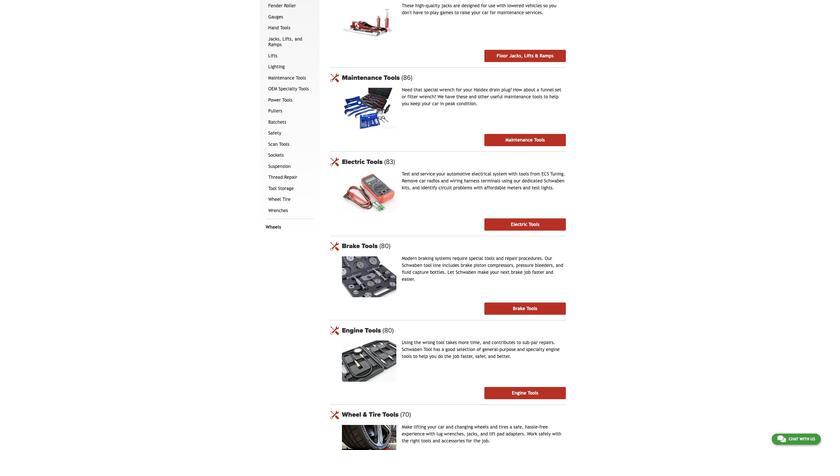 Task type: describe. For each thing, give the bounding box(es) containing it.
line
[[434, 263, 441, 268]]

wheel for wheel tire
[[268, 197, 281, 202]]

tools inside using the wrong tool takes more time, and contributes to sub-par repairs. schwaben tool has a good selection of general-purpose and specialty engine tools to help you do the job faster, safer, and better.
[[402, 354, 412, 359]]

to left play
[[425, 10, 429, 15]]

specialty
[[279, 86, 298, 92]]

with left us at the right bottom of the page
[[800, 437, 810, 442]]

in
[[440, 101, 444, 106]]

safely
[[539, 431, 551, 437]]

use
[[489, 3, 496, 8]]

your inside 'modern braking systems require special tools and repair procedures. our schwaben tool line includes brake piston compressors, pressure bleeders, and fluid capture bottles. let schwaben make your next brake job faster and easier.'
[[490, 270, 499, 275]]

accessories
[[442, 438, 465, 443]]

and down lug
[[433, 438, 440, 443]]

of
[[477, 347, 481, 352]]

a inside 'need that special wrench for your haldex drain plug? how about a funnel set or filter wrench? we have these and other useful maintenance tools to help you keep your car in peak condition.'
[[537, 87, 540, 92]]

engine
[[546, 347, 560, 352]]

tire inside tools subcategories element
[[283, 197, 291, 202]]

so
[[544, 3, 548, 8]]

and up job.
[[481, 431, 488, 437]]

pullers link
[[267, 106, 312, 117]]

tool inside using the wrong tool takes more time, and contributes to sub-par repairs. schwaben tool has a good selection of general-purpose and specialty engine tools to help you do the job faster, safer, and better.
[[437, 340, 445, 345]]

jacks, lifts, and ramps
[[268, 36, 302, 47]]

0 horizontal spatial tool
[[268, 186, 277, 191]]

dedicated
[[522, 178, 543, 184]]

1 vertical spatial brake tools link
[[485, 303, 566, 315]]

and up lift
[[490, 424, 498, 430]]

wheel & tire tools thumbnail image image
[[342, 425, 397, 450]]

help inside using the wrong tool takes more time, and contributes to sub-par repairs. schwaben tool has a good selection of general-purpose and specialty engine tools to help you do the job faster, safer, and better.
[[419, 354, 428, 359]]

and down dedicated
[[523, 185, 531, 191]]

chat with us
[[789, 437, 816, 442]]

job inside 'modern braking systems require special tools and repair procedures. our schwaben tool line includes brake piston compressors, pressure bleeders, and fluid capture bottles. let schwaben make your next brake job faster and easier.'
[[524, 270, 531, 275]]

0 horizontal spatial engine tools
[[342, 327, 383, 335]]

affordable
[[485, 185, 506, 191]]

repair
[[505, 256, 518, 261]]

lug
[[437, 431, 443, 437]]

tools for hand tools link
[[280, 25, 291, 30]]

modern braking systems require special tools and repair procedures. our schwaben tool line includes brake piston compressors, pressure bleeders, and fluid capture bottles. let schwaben make your next brake job faster and easier.
[[402, 256, 564, 282]]

and up the wrenches,
[[446, 424, 454, 430]]

ecs
[[542, 171, 549, 177]]

useful
[[491, 94, 503, 99]]

your down the wrench?
[[422, 101, 431, 106]]

0 vertical spatial electric tools link
[[342, 158, 566, 166]]

includes
[[443, 263, 460, 268]]

for inside make lifting your car and changing wheels and tires a safe, hassle-free experience with lug wrenches, jacks, and lift pad adapters. work safely with the right tools and accessories for the job.
[[467, 438, 473, 443]]

and up general-
[[483, 340, 491, 345]]

test
[[532, 185, 540, 191]]

need that special wrench for your haldex drain plug? how about a funnel set or filter wrench? we have these and other useful maintenance tools to help you keep your car in peak condition.
[[402, 87, 562, 106]]

our
[[545, 256, 553, 261]]

car inside test and service your automotive electrical system with tools from ecs tuning. remove car radios and wiring harness terminals using our dedicated schwaben kits, and identify circuit problems with affordable meters and test lights.
[[420, 178, 426, 184]]

ramps inside "jacks, lifts, and ramps"
[[268, 42, 282, 47]]

and down remove
[[413, 185, 420, 191]]

car inside these high-quality jacks are designed for use with lowered vehicles so you don't have to play games to raise your car for maintenance services.
[[482, 10, 489, 15]]

the left right
[[402, 438, 409, 443]]

our
[[514, 178, 521, 184]]

chat
[[789, 437, 799, 442]]

using
[[502, 178, 513, 184]]

general-
[[483, 347, 500, 352]]

contributes
[[492, 340, 516, 345]]

& inside "link"
[[535, 53, 539, 58]]

schwaben down modern
[[402, 263, 423, 268]]

tools subcategories element
[[266, 0, 314, 219]]

lighting link
[[267, 61, 312, 73]]

tools for the bottom engine tools link
[[528, 390, 539, 396]]

oem specialty tools
[[268, 86, 309, 92]]

jacks
[[442, 3, 452, 8]]

your up these at the right top
[[464, 87, 473, 92]]

test
[[402, 171, 410, 177]]

purpose
[[500, 347, 516, 352]]

2 horizontal spatial maintenance
[[506, 137, 533, 143]]

your inside test and service your automotive electrical system with tools from ecs tuning. remove car radios and wiring harness terminals using our dedicated schwaben kits, and identify circuit problems with affordable meters and test lights.
[[437, 171, 446, 177]]

floor jacks, lifts & ramps
[[497, 53, 554, 58]]

specialty
[[527, 347, 545, 352]]

identify
[[421, 185, 438, 191]]

and up compressors,
[[496, 256, 504, 261]]

1 horizontal spatial engine tools
[[512, 390, 539, 396]]

car inside make lifting your car and changing wheels and tires a safe, hassle-free experience with lug wrenches, jacks, and lift pad adapters. work safely with the right tools and accessories for the job.
[[438, 424, 445, 430]]

experience
[[402, 431, 425, 437]]

lighting
[[268, 64, 285, 69]]

systems
[[435, 256, 451, 261]]

and up remove
[[412, 171, 419, 177]]

lift
[[490, 431, 496, 437]]

tools inside 'need that special wrench for your haldex drain plug? how about a funnel set or filter wrench? we have these and other useful maintenance tools to help you keep your car in peak condition.'
[[533, 94, 543, 99]]

harness
[[464, 178, 480, 184]]

drain
[[490, 87, 500, 92]]

power tools
[[268, 97, 293, 103]]

job inside using the wrong tool takes more time, and contributes to sub-par repairs. schwaben tool has a good selection of general-purpose and specialty engine tools to help you do the job faster, safer, and better.
[[453, 354, 460, 359]]

special inside 'modern braking systems require special tools and repair procedures. our schwaben tool line includes brake piston compressors, pressure bleeders, and fluid capture bottles. let schwaben make your next brake job faster and easier.'
[[469, 256, 484, 261]]

wrenches,
[[444, 431, 466, 437]]

and right bleeders,
[[556, 263, 564, 268]]

better.
[[497, 354, 512, 359]]

how
[[514, 87, 523, 92]]

these
[[457, 94, 468, 99]]

gauges
[[268, 14, 283, 19]]

good
[[446, 347, 456, 352]]

a inside make lifting your car and changing wheels and tires a safe, hassle-free experience with lug wrenches, jacks, and lift pad adapters. work safely with the right tools and accessories for the job.
[[510, 424, 512, 430]]

system
[[493, 171, 507, 177]]

set
[[556, 87, 562, 92]]

job.
[[482, 438, 491, 443]]

modern
[[402, 256, 417, 261]]

for down use
[[490, 10, 496, 15]]

brake tools thumbnail image image
[[342, 256, 397, 297]]

hand tools link
[[267, 23, 312, 34]]

bottles.
[[430, 270, 447, 275]]

has
[[434, 347, 441, 352]]

remove
[[402, 178, 418, 184]]

have inside 'need that special wrench for your haldex drain plug? how about a funnel set or filter wrench? we have these and other useful maintenance tools to help you keep your car in peak condition.'
[[446, 94, 455, 99]]

thread
[[268, 175, 283, 180]]

problems
[[454, 185, 473, 191]]

schwaben inside using the wrong tool takes more time, and contributes to sub-par repairs. schwaben tool has a good selection of general-purpose and specialty engine tools to help you do the job faster, safer, and better.
[[402, 347, 423, 352]]

0 vertical spatial brake
[[461, 263, 473, 268]]

and inside "jacks, lifts, and ramps"
[[295, 36, 302, 42]]

to left sub-
[[517, 340, 521, 345]]

car inside 'need that special wrench for your haldex drain plug? how about a funnel set or filter wrench? we have these and other useful maintenance tools to help you keep your car in peak condition.'
[[433, 101, 439, 106]]

tool inside 'modern braking systems require special tools and repair procedures. our schwaben tool line includes brake piston compressors, pressure bleeders, and fluid capture bottles. let schwaben make your next brake job faster and easier.'
[[424, 263, 432, 268]]

wheel tire link
[[267, 194, 312, 205]]

make
[[402, 424, 413, 430]]

tools for 'power tools' 'link'
[[282, 97, 293, 103]]

lifts inside tools subcategories element
[[268, 53, 278, 58]]

for inside 'need that special wrench for your haldex drain plug? how about a funnel set or filter wrench? we have these and other useful maintenance tools to help you keep your car in peak condition.'
[[456, 87, 462, 92]]

hand tools
[[268, 25, 291, 30]]

maintenance tools thumbnail image image
[[342, 88, 397, 129]]

keep
[[411, 101, 421, 106]]

we
[[438, 94, 444, 99]]

chat with us link
[[772, 434, 821, 445]]

lifting
[[414, 424, 426, 430]]

electric tools thumbnail image image
[[342, 172, 397, 213]]

fender
[[268, 3, 283, 8]]

wrenches link
[[267, 205, 312, 216]]

to down the are
[[455, 10, 459, 15]]

tools for top the "brake tools" 'link'
[[362, 242, 378, 250]]

wheel & tire tools link
[[342, 411, 566, 419]]

1 vertical spatial engine tools link
[[485, 387, 566, 399]]

with down harness
[[474, 185, 483, 191]]

for left use
[[481, 3, 487, 8]]

your inside make lifting your car and changing wheels and tires a safe, hassle-free experience with lug wrenches, jacks, and lift pad adapters. work safely with the right tools and accessories for the job.
[[428, 424, 437, 430]]

test and service your automotive electrical system with tools from ecs tuning. remove car radios and wiring harness terminals using our dedicated schwaben kits, and identify circuit problems with affordable meters and test lights.
[[402, 171, 566, 191]]

hassle-
[[525, 424, 540, 430]]

plug?
[[502, 87, 512, 92]]

using
[[402, 340, 413, 345]]

pressure
[[517, 263, 534, 268]]

don't
[[402, 10, 412, 15]]

ramps inside "link"
[[540, 53, 554, 58]]

electric for bottom electric tools link
[[511, 222, 528, 227]]

designed
[[462, 3, 480, 8]]

wiring
[[450, 178, 463, 184]]

jacks, inside "jacks, lifts, and ramps"
[[268, 36, 281, 42]]

wheel for wheel & tire tools
[[342, 411, 361, 419]]

suspension link
[[267, 161, 312, 172]]

electric for the top electric tools link
[[342, 158, 365, 166]]

let
[[448, 270, 455, 275]]



Task type: locate. For each thing, give the bounding box(es) containing it.
scan tools link
[[267, 139, 312, 150]]

tools up the our at the top of page
[[519, 171, 529, 177]]

jacks, down hand
[[268, 36, 281, 42]]

brake tools for the bottommost the "brake tools" 'link'
[[513, 306, 538, 311]]

wheel
[[268, 197, 281, 202], [342, 411, 361, 419]]

filter
[[408, 94, 418, 99]]

thread repair
[[268, 175, 298, 180]]

tools inside test and service your automotive electrical system with tools from ecs tuning. remove car radios and wiring harness terminals using our dedicated schwaben kits, and identify circuit problems with affordable meters and test lights.
[[519, 171, 529, 177]]

floor jacks, lifts & ramps link
[[485, 50, 566, 62]]

0 vertical spatial brake tools
[[342, 242, 380, 250]]

0 horizontal spatial maintenance tools
[[268, 75, 306, 80]]

tools inside 'modern braking systems require special tools and repair procedures. our schwaben tool line includes brake piston compressors, pressure bleeders, and fluid capture bottles. let schwaben make your next brake job faster and easier.'
[[485, 256, 495, 261]]

and up circuit
[[441, 178, 449, 184]]

1 vertical spatial brake
[[513, 306, 526, 311]]

schwaben down using
[[402, 347, 423, 352]]

you inside these high-quality jacks are designed for use with lowered vehicles so you don't have to play games to raise your car for maintenance services.
[[550, 3, 557, 8]]

1 horizontal spatial a
[[510, 424, 512, 430]]

and down bleeders,
[[546, 270, 554, 275]]

fender roller
[[268, 3, 296, 8]]

kits,
[[402, 185, 411, 191]]

your down compressors,
[[490, 270, 499, 275]]

service
[[421, 171, 435, 177]]

schwaben down tuning.
[[544, 178, 565, 184]]

your inside these high-quality jacks are designed for use with lowered vehicles so you don't have to play games to raise your car for maintenance services.
[[472, 10, 481, 15]]

bleeders,
[[535, 263, 555, 268]]

fluid
[[402, 270, 412, 275]]

1 vertical spatial brake
[[511, 270, 523, 275]]

tools right right
[[422, 438, 432, 443]]

jacks, inside "link"
[[510, 53, 523, 58]]

make lifting your car and changing wheels and tires a safe, hassle-free experience with lug wrenches, jacks, and lift pad adapters. work safely with the right tools and accessories for the job.
[[402, 424, 562, 443]]

job down good
[[453, 354, 460, 359]]

ratchets
[[268, 119, 286, 125]]

gauges link
[[267, 11, 312, 23]]

pad
[[497, 431, 505, 437]]

maintenance tools link inside tools subcategories element
[[267, 73, 312, 84]]

maintenance down "how"
[[505, 94, 531, 99]]

sub-
[[523, 340, 532, 345]]

0 horizontal spatial engine
[[342, 327, 363, 335]]

high-
[[416, 3, 426, 8]]

a right has on the bottom
[[442, 347, 444, 352]]

tools inside 'link'
[[527, 306, 538, 311]]

meters
[[508, 185, 522, 191]]

tires
[[499, 424, 509, 430]]

wheel inside wheel tire link
[[268, 197, 281, 202]]

special up the wrench?
[[424, 87, 438, 92]]

0 horizontal spatial tire
[[283, 197, 291, 202]]

you left do
[[430, 354, 437, 359]]

about
[[524, 87, 536, 92]]

0 vertical spatial engine tools
[[342, 327, 383, 335]]

have down high-
[[414, 10, 423, 15]]

jacks, right 'floor'
[[510, 53, 523, 58]]

0 vertical spatial engine
[[342, 327, 363, 335]]

brake down "pressure" in the bottom of the page
[[511, 270, 523, 275]]

condition.
[[457, 101, 478, 106]]

1 horizontal spatial electric tools
[[511, 222, 540, 227]]

lifts up lighting
[[268, 53, 278, 58]]

wheel up wrenches
[[268, 197, 281, 202]]

and down sub-
[[518, 347, 525, 352]]

lifts link
[[267, 50, 312, 61]]

maintenance
[[498, 10, 524, 15], [505, 94, 531, 99]]

that
[[414, 87, 423, 92]]

maintenance down the lowered
[[498, 10, 524, 15]]

2 horizontal spatial maintenance tools
[[506, 137, 545, 143]]

job down "pressure" in the bottom of the page
[[524, 270, 531, 275]]

1 vertical spatial ramps
[[540, 53, 554, 58]]

job
[[524, 270, 531, 275], [453, 354, 460, 359]]

wrench
[[440, 87, 455, 92]]

tools inside 'link'
[[282, 97, 293, 103]]

maintenance tools
[[342, 74, 402, 82], [268, 75, 306, 80], [506, 137, 545, 143]]

1 horizontal spatial maintenance tools
[[342, 74, 402, 82]]

tools for the top electric tools link
[[367, 158, 383, 166]]

tools for scan tools link at the left top of page
[[279, 142, 290, 147]]

0 vertical spatial brake tools link
[[342, 242, 566, 250]]

and down general-
[[488, 354, 496, 359]]

1 vertical spatial electric tools
[[511, 222, 540, 227]]

0 vertical spatial tool
[[424, 263, 432, 268]]

for down jacks,
[[467, 438, 473, 443]]

tool up has on the bottom
[[437, 340, 445, 345]]

0 vertical spatial wheel
[[268, 197, 281, 202]]

have up the peak
[[446, 94, 455, 99]]

tire down storage
[[283, 197, 291, 202]]

repairs.
[[540, 340, 556, 345]]

brake tools inside 'link'
[[513, 306, 538, 311]]

0 horizontal spatial electric
[[342, 158, 365, 166]]

a right tires
[[510, 424, 512, 430]]

0 horizontal spatial electric tools
[[342, 158, 385, 166]]

wheels link
[[265, 222, 312, 233]]

0 horizontal spatial wheel
[[268, 197, 281, 202]]

maintenance inside tools subcategories element
[[268, 75, 295, 80]]

your down the designed
[[472, 10, 481, 15]]

to down funnel
[[544, 94, 549, 99]]

special up piston
[[469, 256, 484, 261]]

tools for maintenance tools link within tools subcategories element
[[296, 75, 306, 80]]

wheel up wheel & tire tools thumbnail image
[[342, 411, 361, 419]]

storage
[[278, 186, 294, 191]]

0 horizontal spatial a
[[442, 347, 444, 352]]

wrong
[[423, 340, 435, 345]]

1 horizontal spatial ramps
[[540, 53, 554, 58]]

help down wrong
[[419, 354, 428, 359]]

0 vertical spatial you
[[550, 3, 557, 8]]

and inside 'need that special wrench for your haldex drain plug? how about a funnel set or filter wrench? we have these and other useful maintenance tools to help you keep your car in peak condition.'
[[469, 94, 477, 99]]

0 horizontal spatial ramps
[[268, 42, 282, 47]]

terminals
[[481, 178, 501, 184]]

1 vertical spatial a
[[442, 347, 444, 352]]

1 vertical spatial maintenance
[[505, 94, 531, 99]]

floor jacks, lifts & ramps thumbnail image image
[[342, 3, 397, 45]]

tools inside make lifting your car and changing wheels and tires a safe, hassle-free experience with lug wrenches, jacks, and lift pad adapters. work safely with the right tools and accessories for the job.
[[422, 438, 432, 443]]

selection
[[457, 347, 476, 352]]

maintenance for lowered
[[498, 10, 524, 15]]

0 horizontal spatial help
[[419, 354, 428, 359]]

1 vertical spatial have
[[446, 94, 455, 99]]

1 horizontal spatial maintenance
[[342, 74, 382, 82]]

1 horizontal spatial engine
[[512, 390, 527, 396]]

circuit
[[439, 185, 452, 191]]

are
[[454, 3, 460, 8]]

maintenance inside 'need that special wrench for your haldex drain plug? how about a funnel set or filter wrench? we have these and other useful maintenance tools to help you keep your car in peak condition.'
[[505, 94, 531, 99]]

0 vertical spatial electric
[[342, 158, 365, 166]]

maintenance tools inside tools subcategories element
[[268, 75, 306, 80]]

1 horizontal spatial wheel
[[342, 411, 361, 419]]

services.
[[526, 10, 544, 15]]

car up lug
[[438, 424, 445, 430]]

0 horizontal spatial maintenance
[[268, 75, 295, 80]]

&
[[535, 53, 539, 58], [363, 411, 367, 419]]

tools for the top engine tools link
[[365, 327, 381, 335]]

1 vertical spatial you
[[402, 101, 409, 106]]

0 horizontal spatial brake
[[461, 263, 473, 268]]

1 vertical spatial wheel
[[342, 411, 361, 419]]

sockets link
[[267, 150, 312, 161]]

help inside 'need that special wrench for your haldex drain plug? how about a funnel set or filter wrench? we have these and other useful maintenance tools to help you keep your car in peak condition.'
[[550, 94, 559, 99]]

1 vertical spatial job
[[453, 354, 460, 359]]

a right the about
[[537, 87, 540, 92]]

1 vertical spatial electric tools link
[[485, 218, 566, 231]]

maintenance for how
[[505, 94, 531, 99]]

0 vertical spatial tool
[[268, 186, 277, 191]]

special inside 'need that special wrench for your haldex drain plug? how about a funnel set or filter wrench? we have these and other useful maintenance tools to help you keep your car in peak condition.'
[[424, 87, 438, 92]]

1 horizontal spatial have
[[446, 94, 455, 99]]

lifts inside "link"
[[525, 53, 534, 58]]

2 vertical spatial a
[[510, 424, 512, 430]]

to inside 'need that special wrench for your haldex drain plug? how about a funnel set or filter wrench? we have these and other useful maintenance tools to help you keep your car in peak condition.'
[[544, 94, 549, 99]]

repair
[[284, 175, 298, 180]]

1 vertical spatial tire
[[369, 411, 381, 419]]

with right safely
[[553, 431, 562, 437]]

par
[[532, 340, 538, 345]]

help down set
[[550, 94, 559, 99]]

0 horizontal spatial lifts
[[268, 53, 278, 58]]

1 horizontal spatial lifts
[[525, 53, 534, 58]]

schwaben right let
[[456, 270, 476, 275]]

engine tools thumbnail image image
[[342, 341, 397, 382]]

safety
[[268, 130, 281, 136]]

require
[[453, 256, 468, 261]]

tools for the bottommost the "brake tools" 'link'
[[527, 306, 538, 311]]

brake tools for top the "brake tools" 'link'
[[342, 242, 380, 250]]

1 horizontal spatial help
[[550, 94, 559, 99]]

have inside these high-quality jacks are designed for use with lowered vehicles so you don't have to play games to raise your car for maintenance services.
[[414, 10, 423, 15]]

you right so
[[550, 3, 557, 8]]

these
[[402, 3, 414, 8]]

0 vertical spatial ramps
[[268, 42, 282, 47]]

engine tools link
[[342, 327, 566, 335], [485, 387, 566, 399]]

0 vertical spatial jacks,
[[268, 36, 281, 42]]

electric tools for bottom electric tools link
[[511, 222, 540, 227]]

0 horizontal spatial brake tools
[[342, 242, 380, 250]]

engine tools
[[342, 327, 383, 335], [512, 390, 539, 396]]

1 vertical spatial tool
[[437, 340, 445, 345]]

maintenance tools link
[[267, 73, 312, 84], [342, 74, 566, 82], [485, 134, 566, 146]]

work
[[527, 431, 538, 437]]

your up lug
[[428, 424, 437, 430]]

lights.
[[542, 185, 555, 191]]

sockets
[[268, 153, 284, 158]]

0 horizontal spatial tool
[[424, 263, 432, 268]]

and up condition.
[[469, 94, 477, 99]]

car left in
[[433, 101, 439, 106]]

play
[[430, 10, 439, 15]]

tool down the thread
[[268, 186, 277, 191]]

schwaben
[[544, 178, 565, 184], [402, 263, 423, 268], [456, 270, 476, 275], [402, 347, 423, 352]]

brake down require
[[461, 263, 473, 268]]

tool storage link
[[267, 183, 312, 194]]

with left lug
[[426, 431, 436, 437]]

1 vertical spatial &
[[363, 411, 367, 419]]

engine
[[342, 327, 363, 335], [512, 390, 527, 396]]

and right lifts,
[[295, 36, 302, 42]]

floor
[[497, 53, 508, 58]]

0 vertical spatial engine tools link
[[342, 327, 566, 335]]

a inside using the wrong tool takes more time, and contributes to sub-par repairs. schwaben tool has a good selection of general-purpose and specialty engine tools to help you do the job faster, safer, and better.
[[442, 347, 444, 352]]

maintenance inside these high-quality jacks are designed for use with lowered vehicles so you don't have to play games to raise your car for maintenance services.
[[498, 10, 524, 15]]

0 vertical spatial a
[[537, 87, 540, 92]]

tool inside using the wrong tool takes more time, and contributes to sub-par repairs. schwaben tool has a good selection of general-purpose and specialty engine tools to help you do the job faster, safer, and better.
[[424, 347, 432, 352]]

oem specialty tools link
[[267, 84, 312, 95]]

1 horizontal spatial brake tools
[[513, 306, 538, 311]]

with right use
[[497, 3, 506, 8]]

us
[[811, 437, 816, 442]]

1 horizontal spatial brake
[[513, 306, 526, 311]]

tools down using
[[402, 354, 412, 359]]

the right using
[[415, 340, 421, 345]]

tools
[[533, 94, 543, 99], [519, 171, 529, 177], [485, 256, 495, 261], [402, 354, 412, 359], [422, 438, 432, 443]]

special
[[424, 87, 438, 92], [469, 256, 484, 261]]

with
[[497, 3, 506, 8], [509, 171, 518, 177], [474, 185, 483, 191], [426, 431, 436, 437], [553, 431, 562, 437], [800, 437, 810, 442]]

your up radios
[[437, 171, 446, 177]]

takes
[[446, 340, 457, 345]]

1 horizontal spatial tire
[[369, 411, 381, 419]]

1 vertical spatial engine tools
[[512, 390, 539, 396]]

tools up piston
[[485, 256, 495, 261]]

0 horizontal spatial jacks,
[[268, 36, 281, 42]]

2 vertical spatial you
[[430, 354, 437, 359]]

1 horizontal spatial you
[[430, 354, 437, 359]]

car down service
[[420, 178, 426, 184]]

from
[[531, 171, 541, 177]]

power tools link
[[267, 95, 312, 106]]

for up these at the right top
[[456, 87, 462, 92]]

with up the our at the top of page
[[509, 171, 518, 177]]

you inside using the wrong tool takes more time, and contributes to sub-par repairs. schwaben tool has a good selection of general-purpose and specialty engine tools to help you do the job faster, safer, and better.
[[430, 354, 437, 359]]

tire up wheel & tire tools thumbnail image
[[369, 411, 381, 419]]

0 vertical spatial brake
[[342, 242, 360, 250]]

1 horizontal spatial brake
[[511, 270, 523, 275]]

1 horizontal spatial tool
[[424, 347, 432, 352]]

comments image
[[778, 435, 787, 443]]

electric tools for the top electric tools link
[[342, 158, 385, 166]]

brake
[[342, 242, 360, 250], [513, 306, 526, 311]]

1 vertical spatial special
[[469, 256, 484, 261]]

with inside these high-quality jacks are designed for use with lowered vehicles so you don't have to play games to raise your car for maintenance services.
[[497, 3, 506, 8]]

these high-quality jacks are designed for use with lowered vehicles so you don't have to play games to raise your car for maintenance services.
[[402, 3, 557, 15]]

electric tools inside electric tools link
[[511, 222, 540, 227]]

1 horizontal spatial special
[[469, 256, 484, 261]]

0 vertical spatial special
[[424, 87, 438, 92]]

0 vertical spatial job
[[524, 270, 531, 275]]

0 horizontal spatial &
[[363, 411, 367, 419]]

you inside 'need that special wrench for your haldex drain plug? how about a funnel set or filter wrench? we have these and other useful maintenance tools to help you keep your car in peak condition.'
[[402, 101, 409, 106]]

wheel & tire tools
[[342, 411, 401, 419]]

1 vertical spatial jacks,
[[510, 53, 523, 58]]

0 vertical spatial electric tools
[[342, 158, 385, 166]]

lifts right 'floor'
[[525, 53, 534, 58]]

1 horizontal spatial &
[[535, 53, 539, 58]]

0 vertical spatial have
[[414, 10, 423, 15]]

1 vertical spatial brake tools
[[513, 306, 538, 311]]

the down jacks,
[[474, 438, 481, 443]]

tool down wrong
[[424, 347, 432, 352]]

brake tools
[[342, 242, 380, 250], [513, 306, 538, 311]]

power
[[268, 97, 281, 103]]

electric
[[342, 158, 365, 166], [511, 222, 528, 227]]

2 horizontal spatial a
[[537, 87, 540, 92]]

1 horizontal spatial jacks,
[[510, 53, 523, 58]]

1 horizontal spatial electric
[[511, 222, 528, 227]]

scan
[[268, 142, 278, 147]]

schwaben inside test and service your automotive electrical system with tools from ecs tuning. remove car radios and wiring harness terminals using our dedicated schwaben kits, and identify circuit problems with affordable meters and test lights.
[[544, 178, 565, 184]]

0 horizontal spatial job
[[453, 354, 460, 359]]

the right do
[[445, 354, 452, 359]]

faster,
[[461, 354, 474, 359]]

wheels
[[266, 225, 281, 230]]

peak
[[446, 101, 456, 106]]

0 horizontal spatial special
[[424, 87, 438, 92]]

0 horizontal spatial have
[[414, 10, 423, 15]]

0 vertical spatial &
[[535, 53, 539, 58]]

1 vertical spatial engine
[[512, 390, 527, 396]]

1 vertical spatial help
[[419, 354, 428, 359]]

0 horizontal spatial you
[[402, 101, 409, 106]]

quality
[[426, 3, 440, 8]]

tools down the about
[[533, 94, 543, 99]]

jacks, lifts, and ramps link
[[267, 34, 312, 50]]

1 vertical spatial tool
[[424, 347, 432, 352]]

0 vertical spatial tire
[[283, 197, 291, 202]]

0 horizontal spatial brake
[[342, 242, 360, 250]]

1 horizontal spatial job
[[524, 270, 531, 275]]

haldex
[[474, 87, 488, 92]]

car down use
[[482, 10, 489, 15]]

car
[[482, 10, 489, 15], [433, 101, 439, 106], [420, 178, 426, 184], [438, 424, 445, 430]]

0 vertical spatial help
[[550, 94, 559, 99]]

tool down braking
[[424, 263, 432, 268]]

to left do
[[414, 354, 418, 359]]

electric tools link
[[342, 158, 566, 166], [485, 218, 566, 231]]

you down or
[[402, 101, 409, 106]]

vehicles
[[526, 3, 542, 8]]

tool
[[424, 263, 432, 268], [437, 340, 445, 345]]

tools for bottom electric tools link
[[529, 222, 540, 227]]

using the wrong tool takes more time, and contributes to sub-par repairs. schwaben tool has a good selection of general-purpose and specialty engine tools to help you do the job faster, safer, and better.
[[402, 340, 560, 359]]

2 horizontal spatial you
[[550, 3, 557, 8]]

1 vertical spatial electric
[[511, 222, 528, 227]]

0 vertical spatial maintenance
[[498, 10, 524, 15]]

scan tools
[[268, 142, 290, 147]]

1 horizontal spatial tool
[[437, 340, 445, 345]]



Task type: vqa. For each thing, say whether or not it's contained in the screenshot.
Sockets
yes



